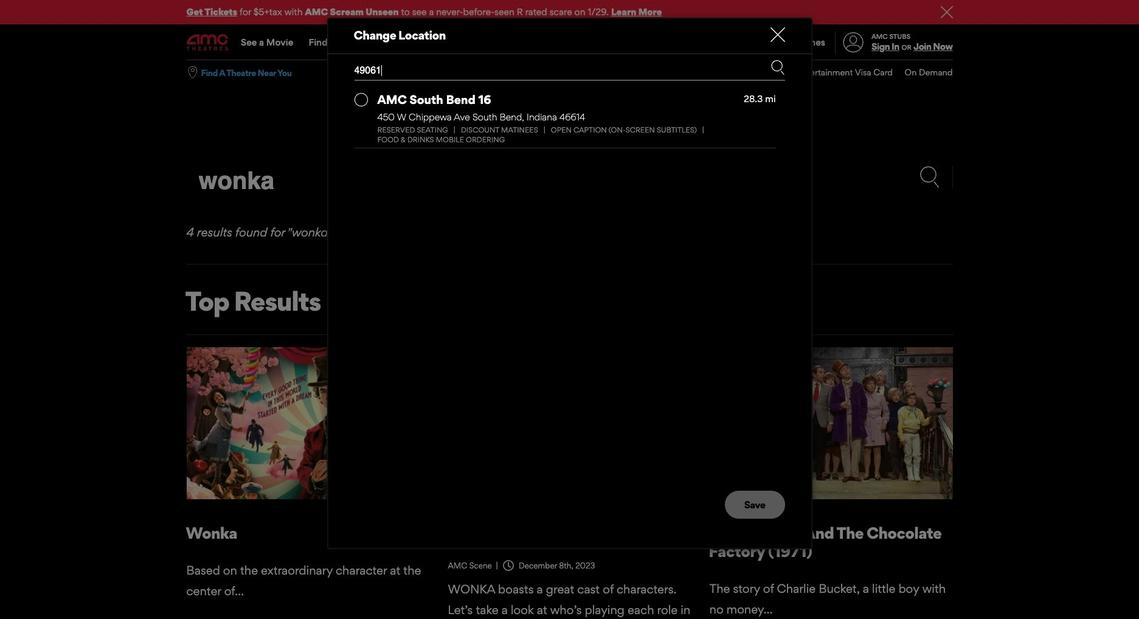 Task type: describe. For each thing, give the bounding box(es) containing it.
submit search icon image
[[919, 166, 940, 188]]

4 menu item from the left
[[711, 60, 762, 85]]

3 menu item from the left
[[675, 60, 711, 85]]

close element
[[771, 27, 785, 42]]

0 vertical spatial menu
[[186, 26, 953, 60]]

1 vertical spatial menu
[[560, 60, 953, 85]]

1 menu item from the left
[[560, 60, 623, 85]]

willy wonka and the chocolate factory (1971) image
[[710, 347, 953, 499]]

5 menu item from the left
[[762, 60, 893, 85]]

cookie consent banner dialog
[[0, 587, 1139, 619]]

sign in or join amc stubs element
[[835, 26, 953, 60]]

Search by City, Zip or Theatre text field
[[354, 60, 734, 80]]

wonka image
[[186, 347, 430, 499]]



Task type: locate. For each thing, give the bounding box(es) containing it.
6 menu item from the left
[[893, 60, 953, 85]]

submit search image
[[771, 60, 785, 75]]

search the AMC website text field
[[186, 166, 919, 196]]

showtimes image
[[742, 32, 778, 54]]

menu
[[186, 26, 953, 60], [560, 60, 953, 85]]

premium formats element
[[377, 125, 776, 144]]

amc logo image
[[186, 34, 229, 51], [186, 34, 229, 51]]

user profile image
[[837, 32, 871, 53]]

menu item
[[560, 60, 623, 85], [623, 60, 675, 85], [675, 60, 711, 85], [711, 60, 762, 85], [762, 60, 893, 85], [893, 60, 953, 85]]

2 menu item from the left
[[623, 60, 675, 85]]

menu up search by city, zip or theatre text box
[[186, 26, 953, 60]]

menu down showtimes image
[[560, 60, 953, 85]]

close image
[[771, 27, 785, 42]]



Task type: vqa. For each thing, say whether or not it's contained in the screenshot.
Bobby Naderi
no



